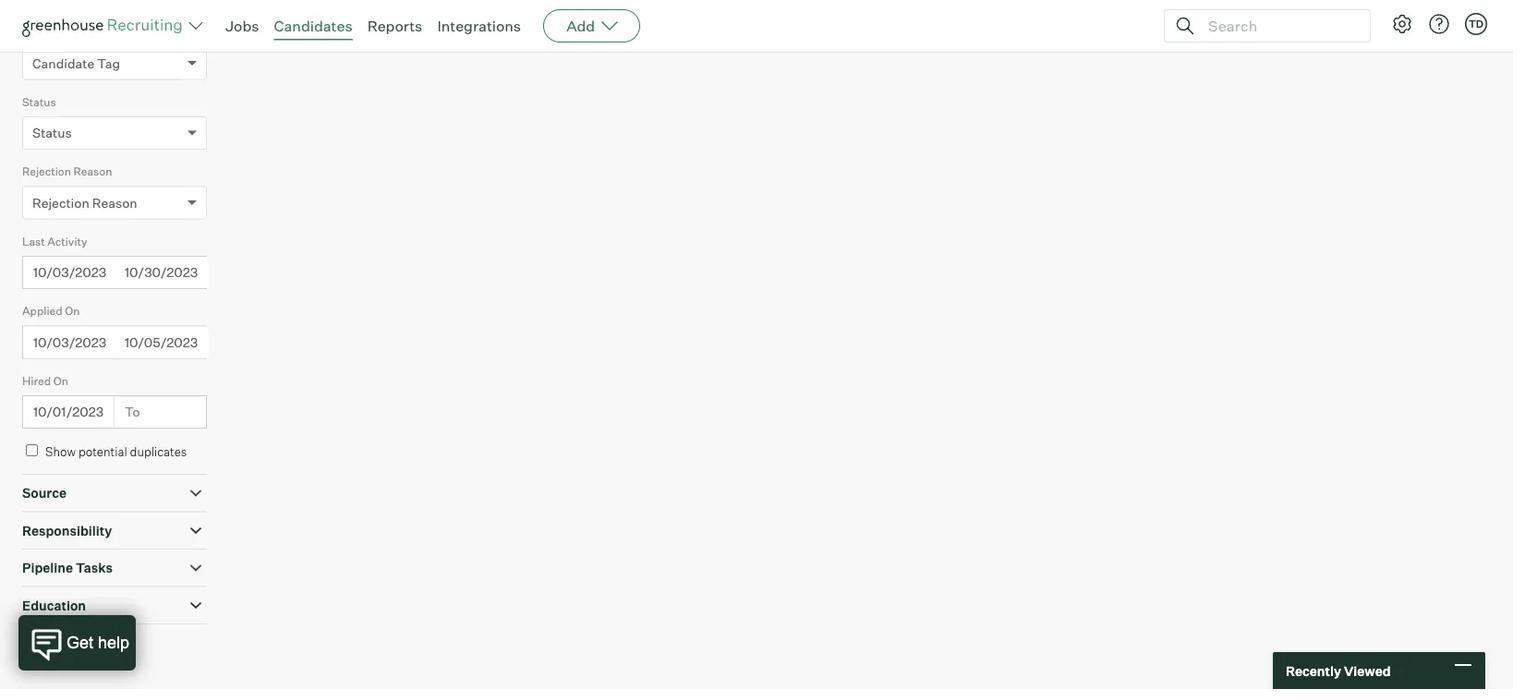 Task type: locate. For each thing, give the bounding box(es) containing it.
0 vertical spatial on
[[65, 305, 80, 319]]

td button
[[1466, 13, 1488, 35]]

0 vertical spatial status
[[22, 95, 56, 109]]

hired on
[[22, 374, 68, 388]]

status
[[22, 95, 56, 109], [32, 125, 72, 142]]

jobs link
[[226, 17, 259, 35]]

candidate down the greenhouse recruiting image
[[32, 56, 95, 72]]

responsibility
[[22, 523, 112, 539]]

recently viewed
[[1287, 663, 1391, 679]]

1 vertical spatial 10/03/2023
[[33, 335, 107, 351]]

pipeline tasks
[[22, 561, 113, 577]]

to
[[125, 405, 140, 421]]

status up rejection reason element in the top left of the page
[[32, 125, 72, 142]]

candidates link
[[274, 17, 353, 35]]

hired
[[22, 374, 51, 388]]

candidate down the custom field element
[[22, 26, 75, 39]]

pipeline
[[22, 561, 73, 577]]

1 vertical spatial candidate
[[32, 56, 95, 72]]

0 vertical spatial rejection
[[22, 165, 71, 179]]

jobs
[[226, 17, 259, 35]]

custom field element
[[22, 0, 207, 24]]

reset
[[50, 644, 84, 660]]

10/05/2023
[[125, 335, 198, 351]]

status down candidate tag element at the top left of the page
[[22, 95, 56, 109]]

0 vertical spatial 10/03/2023
[[33, 265, 107, 281]]

1 vertical spatial status
[[32, 125, 72, 142]]

10/03/2023
[[33, 265, 107, 281], [33, 335, 107, 351]]

reports
[[368, 17, 423, 35]]

1 vertical spatial on
[[53, 374, 68, 388]]

show
[[45, 445, 76, 460]]

10/30/2023
[[125, 265, 198, 281]]

1 vertical spatial rejection reason
[[32, 195, 137, 211]]

0 vertical spatial rejection reason
[[22, 165, 112, 179]]

on right applied
[[65, 305, 80, 319]]

reset filters
[[50, 644, 124, 660]]

tag down the custom field element
[[78, 26, 97, 39]]

activity
[[47, 235, 87, 249]]

1 vertical spatial candidate tag
[[32, 56, 120, 72]]

rejection reason down status element
[[22, 165, 112, 179]]

candidate tag
[[22, 26, 97, 39], [32, 56, 120, 72]]

rejection reason up activity
[[32, 195, 137, 211]]

candidate tag down the custom field element
[[22, 26, 97, 39]]

on right hired
[[53, 374, 68, 388]]

tasks
[[76, 561, 113, 577]]

candidate tag down the greenhouse recruiting image
[[32, 56, 120, 72]]

integrations link
[[437, 17, 521, 35]]

10/03/2023 down activity
[[33, 265, 107, 281]]

10/03/2023 down applied on
[[33, 335, 107, 351]]

rejection reason
[[22, 165, 112, 179], [32, 195, 137, 211]]

tag down the greenhouse recruiting image
[[97, 56, 120, 72]]

reason
[[74, 165, 112, 179], [92, 195, 137, 211]]

tag
[[78, 26, 97, 39], [97, 56, 120, 72]]

add
[[567, 17, 595, 35]]

1 10/03/2023 from the top
[[33, 265, 107, 281]]

2 10/03/2023 from the top
[[33, 335, 107, 351]]

candidate
[[22, 26, 75, 39], [32, 56, 95, 72]]

on for 10/03/2023
[[65, 305, 80, 319]]

add button
[[544, 9, 641, 43]]

on
[[65, 305, 80, 319], [53, 374, 68, 388]]

last
[[22, 235, 45, 249]]

reports link
[[368, 17, 423, 35]]

rejection
[[22, 165, 71, 179], [32, 195, 89, 211]]



Task type: vqa. For each thing, say whether or not it's contained in the screenshot.
'Show'
yes



Task type: describe. For each thing, give the bounding box(es) containing it.
duplicates
[[130, 445, 187, 460]]

0 vertical spatial reason
[[74, 165, 112, 179]]

candidate tag element
[[22, 24, 207, 94]]

1 vertical spatial rejection
[[32, 195, 89, 211]]

0 vertical spatial candidate
[[22, 26, 75, 39]]

Show potential duplicates checkbox
[[26, 445, 38, 457]]

rejection reason element
[[22, 163, 207, 233]]

1 vertical spatial reason
[[92, 195, 137, 211]]

filters
[[87, 644, 124, 660]]

configure image
[[1392, 13, 1414, 35]]

viewed
[[1345, 663, 1391, 679]]

greenhouse recruiting image
[[22, 15, 189, 37]]

recently
[[1287, 663, 1342, 679]]

0 vertical spatial tag
[[78, 26, 97, 39]]

applied on
[[22, 305, 80, 319]]

Search text field
[[1204, 12, 1354, 39]]

0 vertical spatial candidate tag
[[22, 26, 97, 39]]

td
[[1469, 18, 1484, 30]]

10/03/2023 for 10/30/2023
[[33, 265, 107, 281]]

show potential duplicates
[[45, 445, 187, 460]]

integrations
[[437, 17, 521, 35]]

10/03/2023 for 10/05/2023
[[33, 335, 107, 351]]

td button
[[1462, 9, 1492, 39]]

applied
[[22, 305, 62, 319]]

education
[[22, 598, 86, 614]]

on for 10/01/2023
[[53, 374, 68, 388]]

status element
[[22, 94, 207, 163]]

1 vertical spatial tag
[[97, 56, 120, 72]]

reset filters button
[[22, 635, 133, 669]]

candidates
[[274, 17, 353, 35]]

10/01/2023
[[33, 405, 104, 421]]

last activity
[[22, 235, 87, 249]]

potential
[[78, 445, 127, 460]]

source
[[22, 486, 67, 502]]



